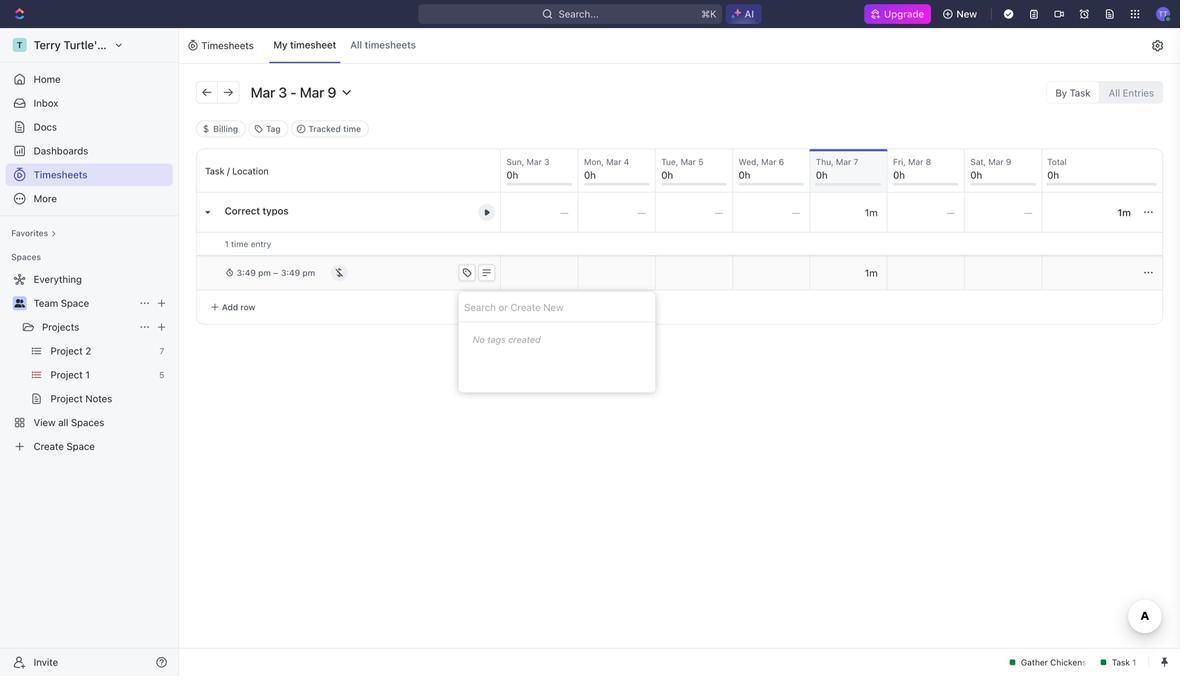 Task type: locate. For each thing, give the bounding box(es) containing it.
all left entries
[[1110, 87, 1121, 99]]

all inside all timesheets link
[[351, 39, 362, 51]]

task
[[1071, 87, 1091, 99], [205, 166, 225, 176]]

0 vertical spatial timesheets
[[201, 40, 254, 51]]

tree containing team space
[[6, 269, 173, 458]]

sat,
[[971, 157, 987, 167]]

8 0h from the left
[[1048, 169, 1060, 181]]

0h down tue,
[[662, 169, 674, 181]]

← button
[[197, 82, 218, 103]]

mar for thu, mar 7 0h
[[837, 157, 852, 167]]

wed,
[[739, 157, 759, 167]]

timesheets up → button
[[201, 40, 254, 51]]

task right by
[[1071, 87, 1091, 99]]

1 horizontal spatial 3:49
[[281, 268, 300, 278]]

0h
[[507, 169, 519, 181], [585, 169, 596, 181], [662, 169, 674, 181], [739, 169, 751, 181], [817, 169, 828, 181], [894, 169, 906, 181], [971, 169, 983, 181], [1048, 169, 1060, 181]]

task left /
[[205, 166, 225, 176]]

all inside all entries button
[[1110, 87, 1121, 99]]

1 horizontal spatial pm
[[303, 268, 315, 278]]

correct typos
[[225, 205, 289, 217]]

entries
[[1124, 87, 1155, 99]]

0h inside thu, mar 7 0h
[[817, 169, 828, 181]]

0h for mon, mar 4 0h
[[585, 169, 596, 181]]

no
[[473, 335, 485, 345]]

all for all timesheets
[[351, 39, 362, 51]]

0h inside mon, mar 4 0h
[[585, 169, 596, 181]]

all entries
[[1110, 87, 1155, 99]]

correct
[[225, 205, 260, 217]]

— text field down 'fri, mar 8 0h'
[[888, 193, 965, 232]]

0h inside sun, mar 3 0h
[[507, 169, 519, 181]]

favorites button
[[6, 225, 62, 242]]

2 pm from the left
[[303, 268, 315, 278]]

1 vertical spatial task
[[205, 166, 225, 176]]

— text field down sat, mar 9 0h at top
[[966, 193, 1042, 232]]

→ button
[[218, 82, 239, 103]]

— text field down sun, mar 3 0h
[[501, 193, 578, 232]]

4 — text field from the left
[[966, 193, 1042, 232]]

4 mar from the left
[[762, 157, 777, 167]]

mar inside 'fri, mar 8 0h'
[[909, 157, 924, 167]]

mar inside mon, mar 4 0h
[[607, 157, 622, 167]]

3:49
[[237, 268, 256, 278], [281, 268, 300, 278]]

timesheets
[[201, 40, 254, 51], [34, 169, 88, 181]]

3:49 right –
[[281, 268, 300, 278]]

mar inside sat, mar 9 0h
[[989, 157, 1004, 167]]

0h inside 'fri, mar 8 0h'
[[894, 169, 906, 181]]

tue,
[[662, 157, 679, 167]]

1 3:49 from the left
[[237, 268, 256, 278]]

inbox
[[34, 97, 58, 109]]

— text field
[[501, 193, 578, 232], [656, 193, 733, 232], [888, 193, 965, 232], [966, 193, 1042, 232]]

0h down the total
[[1048, 169, 1060, 181]]

0h inside tue, mar 5 0h
[[662, 169, 674, 181]]

timesheets
[[365, 39, 416, 51]]

dashboards link
[[6, 140, 173, 162]]

1 horizontal spatial task
[[1071, 87, 1091, 99]]

0h down wed,
[[739, 169, 751, 181]]

0h down fri,
[[894, 169, 906, 181]]

all left timesheets
[[351, 39, 362, 51]]

typos
[[263, 205, 289, 217]]

mar left 6
[[762, 157, 777, 167]]

all entries button
[[1100, 81, 1164, 104]]

–
[[273, 268, 278, 278]]

docs
[[34, 121, 57, 133]]

7
[[854, 157, 859, 167]]

mar inside sun, mar 3 0h
[[527, 157, 542, 167]]

total 0h
[[1048, 157, 1067, 181]]

6 0h from the left
[[894, 169, 906, 181]]

— text field down tue, mar 5 0h
[[656, 193, 733, 232]]

mar left 5
[[681, 157, 696, 167]]

3 mar from the left
[[681, 157, 696, 167]]

my
[[274, 39, 288, 51]]

mar for fri, mar 8 0h
[[909, 157, 924, 167]]

wed, mar 6 0h
[[739, 157, 785, 181]]

fri, mar 8 0h
[[894, 157, 932, 181]]

7 0h from the left
[[971, 169, 983, 181]]

7 mar from the left
[[989, 157, 1004, 167]]

5 mar from the left
[[837, 157, 852, 167]]

home link
[[6, 68, 173, 91]]

task inside button
[[1071, 87, 1091, 99]]

home
[[34, 73, 61, 85]]

spaces
[[11, 252, 41, 262]]

0 horizontal spatial pm
[[258, 268, 271, 278]]

mar inside wed, mar 6 0h
[[762, 157, 777, 167]]

all for all entries
[[1110, 87, 1121, 99]]

pm left –
[[258, 268, 271, 278]]

mar left '9'
[[989, 157, 1004, 167]]

0h down thu,
[[817, 169, 828, 181]]

all
[[351, 39, 362, 51], [1110, 87, 1121, 99]]

0h for thu, mar 7 0h
[[817, 169, 828, 181]]

0h down mon,
[[585, 169, 596, 181]]

0h inside sat, mar 9 0h
[[971, 169, 983, 181]]

mar left 4
[[607, 157, 622, 167]]

team
[[34, 298, 58, 309]]

0 horizontal spatial timesheets
[[34, 169, 88, 181]]

projects
[[42, 322, 79, 333]]

mar inside tue, mar 5 0h
[[681, 157, 696, 167]]

1 vertical spatial all
[[1110, 87, 1121, 99]]

1 0h from the left
[[507, 169, 519, 181]]

0 vertical spatial task
[[1071, 87, 1091, 99]]

3:49 left –
[[237, 268, 256, 278]]

0 horizontal spatial task
[[205, 166, 225, 176]]

3 — text field from the left
[[888, 193, 965, 232]]

0 vertical spatial all
[[351, 39, 362, 51]]

mar left 3
[[527, 157, 542, 167]]

timesheets down dashboards on the top left of page
[[34, 169, 88, 181]]

1 vertical spatial timesheets
[[34, 169, 88, 181]]

0h inside wed, mar 6 0h
[[739, 169, 751, 181]]

inbox link
[[6, 92, 173, 115]]

0h down sat,
[[971, 169, 983, 181]]

2 mar from the left
[[607, 157, 622, 167]]

— text field
[[579, 193, 656, 232], [734, 193, 810, 232], [811, 193, 888, 232], [1042, 193, 1141, 232], [811, 256, 888, 290]]

0 horizontal spatial 3:49
[[237, 268, 256, 278]]

6 mar from the left
[[909, 157, 924, 167]]

3:49 pm – 3:49 pm
[[237, 268, 315, 278]]

my timesheet
[[274, 39, 336, 51]]

4
[[624, 157, 630, 167]]

3 0h from the left
[[662, 169, 674, 181]]

mar
[[527, 157, 542, 167], [607, 157, 622, 167], [681, 157, 696, 167], [762, 157, 777, 167], [837, 157, 852, 167], [909, 157, 924, 167], [989, 157, 1004, 167]]

pm right –
[[303, 268, 315, 278]]

1 horizontal spatial all
[[1110, 87, 1121, 99]]

timesheets link
[[6, 164, 173, 186]]

4 0h from the left
[[739, 169, 751, 181]]

pm
[[258, 268, 271, 278], [303, 268, 315, 278]]

Search or Create New text field
[[459, 292, 656, 323]]

1 mar from the left
[[527, 157, 542, 167]]

2 0h from the left
[[585, 169, 596, 181]]

mar left the 8
[[909, 157, 924, 167]]

0h down sun,
[[507, 169, 519, 181]]

mar left 7
[[837, 157, 852, 167]]

total
[[1048, 157, 1067, 167]]

0 horizontal spatial all
[[351, 39, 362, 51]]

by task
[[1056, 87, 1091, 99]]

task / location
[[205, 166, 269, 176]]

mar inside thu, mar 7 0h
[[837, 157, 852, 167]]

2 3:49 from the left
[[281, 268, 300, 278]]

mon, mar 4 0h
[[585, 157, 630, 181]]

6
[[779, 157, 785, 167]]

5 0h from the left
[[817, 169, 828, 181]]

tree
[[6, 269, 173, 458]]

team space
[[34, 298, 89, 309]]

←
[[201, 85, 213, 100]]

mar for tue, mar 5 0h
[[681, 157, 696, 167]]



Task type: vqa. For each thing, say whether or not it's contained in the screenshot.
← "button"
yes



Task type: describe. For each thing, give the bounding box(es) containing it.
docs link
[[6, 116, 173, 138]]

user group image
[[14, 299, 25, 308]]

0h for wed, mar 6 0h
[[739, 169, 751, 181]]

created
[[509, 335, 541, 345]]

0h for sat, mar 9 0h
[[971, 169, 983, 181]]

location
[[232, 166, 269, 176]]

0h inside total 0h
[[1048, 169, 1060, 181]]

upgrade link
[[865, 4, 932, 24]]

5
[[699, 157, 704, 167]]

tree inside sidebar navigation
[[6, 269, 173, 458]]

8
[[926, 157, 932, 167]]

by
[[1056, 87, 1068, 99]]

by task button
[[1047, 81, 1100, 104]]

0h for fri, mar 8 0h
[[894, 169, 906, 181]]

2 — text field from the left
[[656, 193, 733, 232]]

1 horizontal spatial timesheets
[[201, 40, 254, 51]]

1 — text field from the left
[[501, 193, 578, 232]]

my timesheet link
[[269, 28, 341, 63]]

1 pm from the left
[[258, 268, 271, 278]]

team space link
[[34, 292, 134, 315]]

no tags created
[[473, 335, 541, 345]]

favorites
[[11, 228, 48, 238]]

dashboards
[[34, 145, 88, 157]]

⌘k
[[702, 8, 717, 20]]

projects link
[[42, 316, 134, 339]]

timesheets inside timesheets link
[[34, 169, 88, 181]]

thu,
[[817, 157, 834, 167]]

tue, mar 5 0h
[[662, 157, 704, 181]]

new button
[[937, 3, 986, 25]]

timesheet
[[290, 39, 336, 51]]

sun, mar 3 0h
[[507, 157, 550, 181]]

tags
[[488, 335, 506, 345]]

upgrade
[[885, 8, 925, 20]]

fri,
[[894, 157, 906, 167]]

→
[[223, 85, 234, 100]]

space
[[61, 298, 89, 309]]

all timesheets
[[351, 39, 416, 51]]

mar for sat, mar 9 0h
[[989, 157, 1004, 167]]

invite
[[34, 657, 58, 669]]

search...
[[559, 8, 599, 20]]

mar for sun, mar 3 0h
[[527, 157, 542, 167]]

sun,
[[507, 157, 525, 167]]

new
[[957, 8, 978, 20]]

3
[[545, 157, 550, 167]]

sat, mar 9 0h
[[971, 157, 1012, 181]]

thu, mar 7 0h
[[817, 157, 859, 181]]

mon,
[[585, 157, 604, 167]]

all timesheets link
[[346, 28, 420, 63]]

/
[[227, 166, 230, 176]]

mar for mon, mar 4 0h
[[607, 157, 622, 167]]

mar for wed, mar 6 0h
[[762, 157, 777, 167]]

9
[[1007, 157, 1012, 167]]

0h for sun, mar 3 0h
[[507, 169, 519, 181]]

sidebar navigation
[[0, 28, 179, 677]]

0h for tue, mar 5 0h
[[662, 169, 674, 181]]



